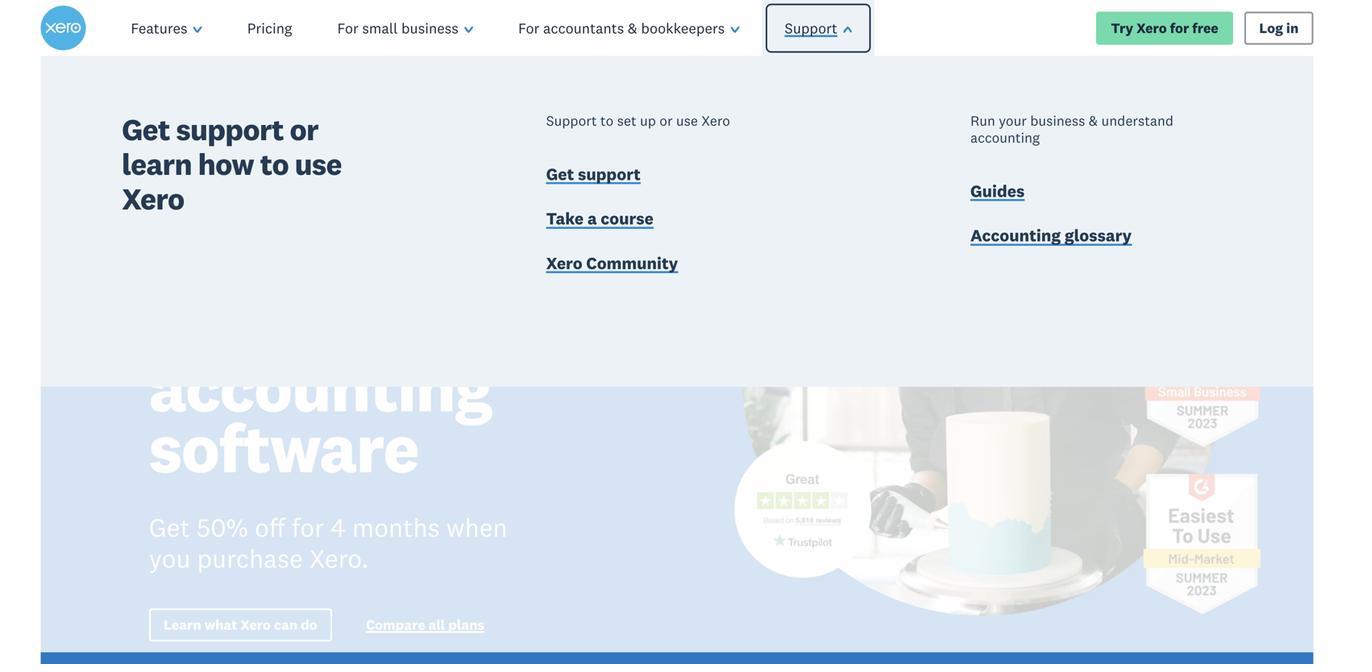 Task type: locate. For each thing, give the bounding box(es) containing it.
0 horizontal spatial support
[[546, 112, 597, 129]]

1 horizontal spatial for
[[1170, 19, 1189, 37]]

0 vertical spatial you
[[317, 162, 429, 246]]

1 vertical spatial &
[[1089, 112, 1098, 129]]

pricing link
[[225, 0, 315, 56]]

purchase
[[197, 543, 303, 575]]

accounting glossary link
[[970, 225, 1132, 250]]

0 vertical spatial business
[[401, 19, 458, 37]]

get support
[[546, 163, 641, 184]]

what
[[149, 162, 303, 246], [205, 616, 237, 633]]

0 vertical spatial support
[[176, 111, 284, 148]]

&
[[628, 19, 637, 37], [1089, 112, 1098, 129]]

1 vertical spatial you
[[149, 543, 191, 575]]

to for you
[[436, 101, 501, 185]]

for small business
[[337, 19, 458, 37]]

0 horizontal spatial use
[[295, 145, 342, 183]]

1 vertical spatial business
[[1030, 112, 1085, 129]]

back to what you love with xero accounting software
[[149, 101, 501, 490]]

support button
[[756, 0, 880, 56]]

support inside dropdown button
[[785, 19, 837, 37]]

for inside 'dropdown button'
[[337, 19, 359, 37]]

business right your
[[1030, 112, 1085, 129]]

get inside 'get support or learn how to use xero'
[[122, 111, 170, 148]]

1 horizontal spatial to
[[436, 101, 501, 185]]

xero community
[[546, 253, 678, 274]]

business for your
[[1030, 112, 1085, 129]]

plans
[[448, 616, 485, 633]]

for for for small business
[[337, 19, 359, 37]]

get inside get 50% off for 4 months when you purchase xero.
[[149, 511, 190, 544]]

to
[[436, 101, 501, 185], [600, 112, 614, 129], [260, 145, 289, 183]]

0 horizontal spatial or
[[290, 111, 318, 148]]

try
[[1111, 19, 1133, 37]]

log in link
[[1245, 12, 1314, 45]]

learn
[[122, 145, 192, 183]]

1 vertical spatial support
[[578, 163, 641, 184]]

business
[[401, 19, 458, 37], [1030, 112, 1085, 129]]

for
[[1170, 19, 1189, 37], [292, 511, 324, 544]]

all
[[428, 616, 445, 633]]

accounting
[[970, 129, 1040, 146], [149, 345, 492, 429]]

for left accountants
[[518, 19, 540, 37]]

small
[[362, 19, 398, 37]]

free
[[1192, 19, 1219, 37]]

use
[[676, 112, 698, 129], [295, 145, 342, 183]]

0 horizontal spatial business
[[401, 19, 458, 37]]

up
[[640, 112, 656, 129]]

0 horizontal spatial &
[[628, 19, 637, 37]]

with
[[291, 223, 426, 307]]

community
[[586, 253, 678, 274]]

run
[[970, 112, 995, 129]]

xero.
[[309, 543, 369, 575]]

business for small
[[401, 19, 458, 37]]

1 for from the left
[[337, 19, 359, 37]]

you inside get 50% off for 4 months when you purchase xero.
[[149, 543, 191, 575]]

take
[[546, 208, 584, 229]]

2 vertical spatial get
[[149, 511, 190, 544]]

accounting inside run your business & understand accounting
[[970, 129, 1040, 146]]

or
[[290, 111, 318, 148], [660, 112, 673, 129]]

for left free
[[1170, 19, 1189, 37]]

1 horizontal spatial business
[[1030, 112, 1085, 129]]

your
[[999, 112, 1027, 129]]

0 horizontal spatial accounting
[[149, 345, 492, 429]]

1 vertical spatial get
[[546, 163, 574, 184]]

support for support to set up or use xero
[[546, 112, 597, 129]]

0 horizontal spatial to
[[260, 145, 289, 183]]

to for up
[[600, 112, 614, 129]]

1 horizontal spatial for
[[518, 19, 540, 37]]

0 vertical spatial accounting
[[970, 129, 1040, 146]]

support inside 'get support or learn how to use xero'
[[176, 111, 284, 148]]

guides
[[970, 180, 1025, 201]]

1 horizontal spatial you
[[317, 162, 429, 246]]

for small business button
[[315, 0, 496, 56]]

1 vertical spatial for
[[292, 511, 324, 544]]

for left 4
[[292, 511, 324, 544]]

1 horizontal spatial &
[[1089, 112, 1098, 129]]

0 horizontal spatial support
[[176, 111, 284, 148]]

log
[[1259, 19, 1283, 37]]

business inside run your business & understand accounting
[[1030, 112, 1085, 129]]

support to set up or use xero
[[546, 112, 730, 129]]

support
[[176, 111, 284, 148], [578, 163, 641, 184]]

xero inside back to what you love with xero accounting software
[[149, 284, 291, 368]]

business right small
[[401, 19, 458, 37]]

a
[[587, 208, 597, 229]]

for accountants & bookkeepers button
[[496, 0, 762, 56]]

0 vertical spatial use
[[676, 112, 698, 129]]

& right accountants
[[628, 19, 637, 37]]

you inside back to what you love with xero accounting software
[[317, 162, 429, 246]]

you
[[317, 162, 429, 246], [149, 543, 191, 575]]

use inside 'get support or learn how to use xero'
[[295, 145, 342, 183]]

1 vertical spatial accounting
[[149, 345, 492, 429]]

0 vertical spatial for
[[1170, 19, 1189, 37]]

1 vertical spatial use
[[295, 145, 342, 183]]

accounting inside back to what you love with xero accounting software
[[149, 345, 492, 429]]

1 vertical spatial support
[[546, 112, 597, 129]]

for
[[337, 19, 359, 37], [518, 19, 540, 37]]

business inside 'dropdown button'
[[401, 19, 458, 37]]

support
[[785, 19, 837, 37], [546, 112, 597, 129]]

2 horizontal spatial to
[[600, 112, 614, 129]]

1 horizontal spatial or
[[660, 112, 673, 129]]

0 vertical spatial &
[[628, 19, 637, 37]]

2 for from the left
[[518, 19, 540, 37]]

or inside 'get support or learn how to use xero'
[[290, 111, 318, 148]]

try xero for free
[[1111, 19, 1219, 37]]

& left "understand"
[[1089, 112, 1098, 129]]

0 horizontal spatial for
[[337, 19, 359, 37]]

0 vertical spatial get
[[122, 111, 170, 148]]

1 horizontal spatial accounting
[[970, 129, 1040, 146]]

for left small
[[337, 19, 359, 37]]

get
[[122, 111, 170, 148], [546, 163, 574, 184], [149, 511, 190, 544]]

for inside dropdown button
[[518, 19, 540, 37]]

0 vertical spatial support
[[785, 19, 837, 37]]

1 horizontal spatial support
[[578, 163, 641, 184]]

0 vertical spatial what
[[149, 162, 303, 246]]

0 horizontal spatial for
[[292, 511, 324, 544]]

0 horizontal spatial you
[[149, 543, 191, 575]]

how
[[198, 145, 254, 183]]

can
[[274, 616, 298, 633]]

1 horizontal spatial support
[[785, 19, 837, 37]]

xero
[[1137, 19, 1167, 37], [702, 112, 730, 129], [122, 180, 184, 217], [546, 253, 583, 274], [149, 284, 291, 368], [240, 616, 271, 633]]

& inside dropdown button
[[628, 19, 637, 37]]

to inside back to what you love with xero accounting software
[[436, 101, 501, 185]]

months
[[352, 511, 440, 544]]



Task type: vqa. For each thing, say whether or not it's contained in the screenshot.
Get support or learn how to use Xero
yes



Task type: describe. For each thing, give the bounding box(es) containing it.
4
[[331, 511, 346, 544]]

pricing
[[247, 19, 292, 37]]

software
[[149, 406, 419, 490]]

support for get support
[[578, 163, 641, 184]]

a xero user decorating a cake with blue icing. social proof badges surrounding the circular image. image
[[691, 56, 1314, 664]]

get for get support or learn how to use xero
[[122, 111, 170, 148]]

support for support
[[785, 19, 837, 37]]

compare all plans link
[[366, 616, 485, 637]]

for accountants & bookkeepers
[[518, 19, 725, 37]]

xero community link
[[546, 252, 678, 277]]

support for get support or learn how to use xero
[[176, 111, 284, 148]]

xero homepage image
[[41, 6, 86, 51]]

for inside get 50% off for 4 months when you purchase xero.
[[292, 511, 324, 544]]

take a course
[[546, 208, 654, 229]]

accounting
[[970, 225, 1061, 246]]

log in
[[1259, 19, 1299, 37]]

compare all plans
[[366, 616, 485, 633]]

& inside run your business & understand accounting
[[1089, 112, 1098, 129]]

understand
[[1101, 112, 1174, 129]]

xero inside 'get support or learn how to use xero'
[[122, 180, 184, 217]]

try xero for free link
[[1096, 12, 1233, 45]]

bookkeepers
[[641, 19, 725, 37]]

1 horizontal spatial use
[[676, 112, 698, 129]]

features button
[[108, 0, 225, 56]]

get for get support
[[546, 163, 574, 184]]

to inside 'get support or learn how to use xero'
[[260, 145, 289, 183]]

in
[[1286, 19, 1299, 37]]

features
[[131, 19, 187, 37]]

glossary
[[1065, 225, 1132, 246]]

learn what xero can do link
[[149, 608, 332, 642]]

learn
[[164, 616, 201, 633]]

set
[[617, 112, 636, 129]]

do
[[301, 616, 317, 633]]

for for for accountants & bookkeepers
[[518, 19, 540, 37]]

take a course link
[[546, 208, 654, 233]]

course
[[601, 208, 654, 229]]

compare
[[366, 616, 425, 633]]

50%
[[196, 511, 248, 544]]

love
[[149, 223, 276, 307]]

off
[[255, 511, 285, 544]]

learn what xero can do
[[164, 616, 317, 633]]

back
[[272, 101, 422, 185]]

when
[[446, 511, 508, 544]]

1 vertical spatial what
[[205, 616, 237, 633]]

get for get 50% off for 4 months when you purchase xero.
[[149, 511, 190, 544]]

run your business & understand accounting
[[970, 112, 1174, 146]]

accountants
[[543, 19, 624, 37]]

guides link
[[970, 180, 1025, 205]]

what inside back to what you love with xero accounting software
[[149, 162, 303, 246]]

get support or learn how to use xero
[[122, 111, 342, 217]]

get 50% off for 4 months when you purchase xero.
[[149, 511, 508, 575]]

accounting glossary
[[970, 225, 1132, 246]]

get support link
[[546, 163, 641, 188]]



